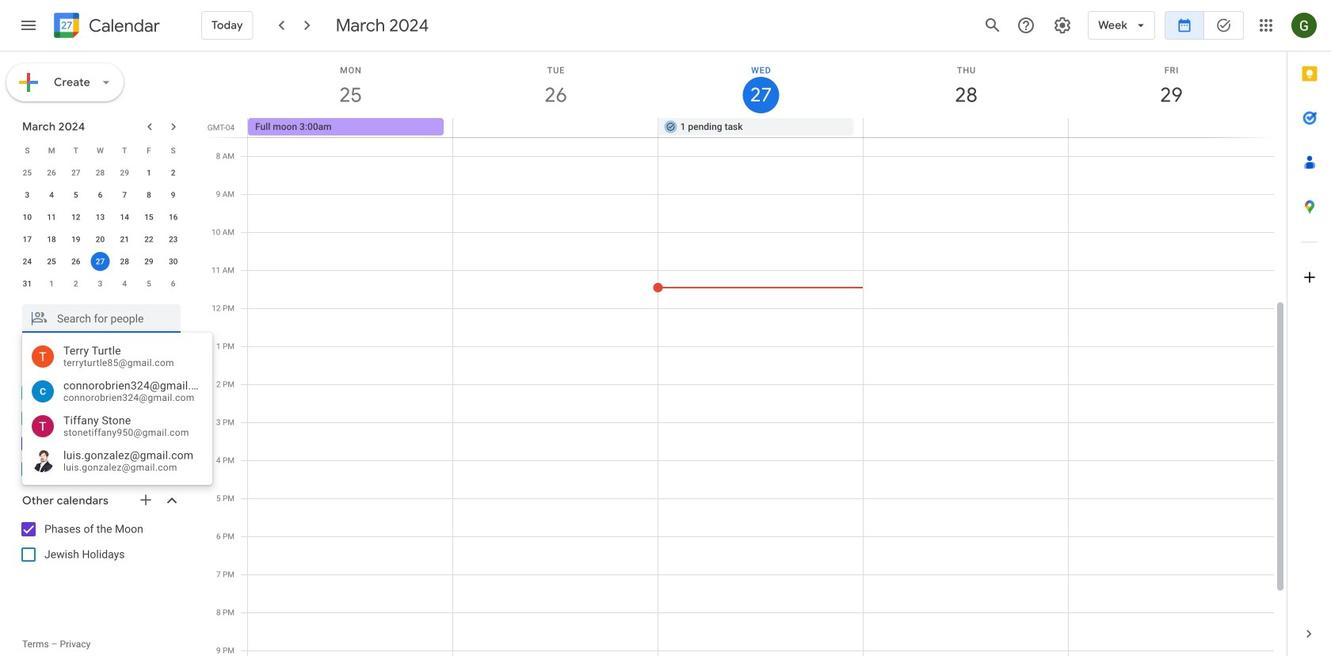 Task type: describe. For each thing, give the bounding box(es) containing it.
cell inside "march 2024" grid
[[88, 251, 112, 273]]

february 26 element
[[42, 163, 61, 182]]

3 element
[[18, 186, 37, 205]]

10 element
[[18, 208, 37, 227]]

other calendars list
[[3, 517, 197, 568]]

19 element
[[66, 230, 85, 249]]

1 element
[[139, 163, 158, 182]]

my calendars list
[[3, 381, 197, 482]]

13 element
[[91, 208, 110, 227]]

april 6 element
[[164, 274, 183, 293]]

main drawer image
[[19, 16, 38, 35]]

settings menu image
[[1054, 16, 1073, 35]]

calendar element
[[51, 10, 160, 44]]

20 element
[[91, 230, 110, 249]]

add other calendars image
[[138, 492, 154, 508]]

29 element
[[139, 252, 158, 271]]

22 element
[[139, 230, 158, 249]]

april 5 element
[[139, 274, 158, 293]]

april 4 element
[[115, 274, 134, 293]]

23 element
[[164, 230, 183, 249]]

february 28 element
[[91, 163, 110, 182]]

27, today element
[[91, 252, 110, 271]]

21 element
[[115, 230, 134, 249]]

february 25 element
[[18, 163, 37, 182]]

14 element
[[115, 208, 134, 227]]

12 element
[[66, 208, 85, 227]]

28 element
[[115, 252, 134, 271]]



Task type: vqa. For each thing, say whether or not it's contained in the screenshot.
third daily stand-up button from the right's stand-
no



Task type: locate. For each thing, give the bounding box(es) containing it.
row
[[241, 118, 1287, 137], [15, 140, 186, 162], [15, 162, 186, 184], [15, 184, 186, 206], [15, 206, 186, 228], [15, 228, 186, 251], [15, 251, 186, 273], [15, 273, 186, 295]]

4 element
[[42, 186, 61, 205]]

april 1 element
[[42, 274, 61, 293]]

15 element
[[139, 208, 158, 227]]

grid
[[203, 52, 1287, 656]]

9 element
[[164, 186, 183, 205]]

25 element
[[42, 252, 61, 271]]

7 element
[[115, 186, 134, 205]]

february 29 element
[[115, 163, 134, 182]]

11 element
[[42, 208, 61, 227]]

30 element
[[164, 252, 183, 271]]

None search field
[[0, 298, 197, 333]]

list box
[[22, 339, 212, 479]]

february 27 element
[[66, 163, 85, 182]]

26 element
[[66, 252, 85, 271]]

heading
[[86, 16, 160, 35]]

17 element
[[18, 230, 37, 249]]

row group
[[15, 162, 186, 295]]

8 element
[[139, 186, 158, 205]]

march 2024 grid
[[15, 140, 186, 295]]

april 3 element
[[91, 274, 110, 293]]

tab list
[[1288, 52, 1332, 612]]

april 2 element
[[66, 274, 85, 293]]

Search for people text field
[[32, 304, 171, 333]]

16 element
[[164, 208, 183, 227]]

cell
[[453, 118, 658, 137], [864, 118, 1069, 137], [1069, 118, 1274, 137], [88, 251, 112, 273]]

2 element
[[164, 163, 183, 182]]

31 element
[[18, 274, 37, 293]]

6 element
[[91, 186, 110, 205]]

24 element
[[18, 252, 37, 271]]

5 element
[[66, 186, 85, 205]]

18 element
[[42, 230, 61, 249]]

heading inside "calendar" "element"
[[86, 16, 160, 35]]



